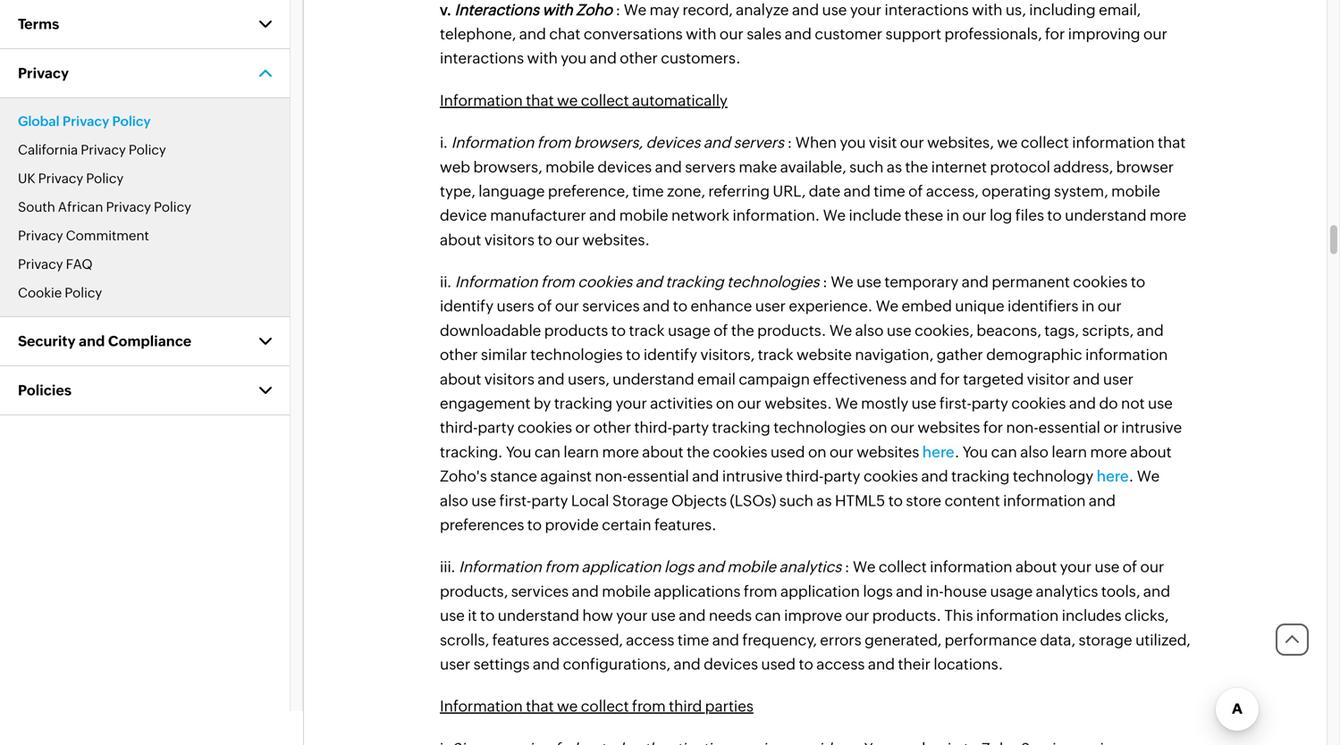 Task type: locate. For each thing, give the bounding box(es) containing it.
here
[[923, 444, 955, 461], [1097, 468, 1129, 485]]

party inside . we also use first-party local storage objects (lsos) such as html5 to store content information and preferences to provide certain features.
[[532, 492, 568, 510]]

products. inside : we use temporary and permanent cookies to identify users of our services and to enhance user experience. we embed unique identifiers in our downloadable products to track usage of the products. we also use cookies, beacons, tags, scripts, and other similar technologies to identify visitors, track website navigation, gather demographic information about visitors and users, understand email campaign effectiveness and for targeted visitor and user engagement by tracking your activities on our websites. we mostly use first-party cookies and do not use third-party cookies or other third-party tracking technologies on our websites for non-essential or intrusive tracking. you can learn more about the cookies used on our websites
[[758, 322, 827, 339]]

tracking up content on the bottom right
[[952, 468, 1010, 485]]

0 horizontal spatial here link
[[923, 444, 955, 461]]

commitment
[[66, 228, 149, 244]]

activities
[[650, 395, 713, 412]]

0 horizontal spatial usage
[[668, 322, 711, 339]]

that for information that we collect automatically
[[526, 92, 554, 109]]

0 horizontal spatial browsers,
[[474, 158, 543, 176]]

you inside : we may record, analyze and use your interactions with us, including email, telephone, and chat conversations with our sales and customer support professionals, for improving our interactions with you and other customers.
[[561, 49, 587, 67]]

0 horizontal spatial third-
[[440, 419, 478, 437]]

2 you from the left
[[963, 444, 988, 461]]

such down . you can also learn more about zoho's stance against non-essential and intrusive third-party cookies and tracking technology
[[780, 492, 814, 510]]

settings
[[474, 656, 530, 673]]

2 vertical spatial also
[[440, 492, 468, 510]]

2 horizontal spatial on
[[869, 419, 888, 437]]

. inside . you can also learn more about zoho's stance against non-essential and intrusive third-party cookies and tracking technology
[[955, 444, 960, 461]]

1 visitors from the top
[[485, 231, 535, 248]]

1 horizontal spatial on
[[808, 444, 827, 461]]

essential up the storage
[[627, 468, 689, 485]]

: down html5
[[845, 559, 850, 576]]

also
[[856, 322, 884, 339], [1021, 444, 1049, 461], [440, 492, 468, 510]]

: inside : we collect information about your use of our products, services and mobile applications from application logs and in-house usage analytics tools, and use it to understand how your use and needs can improve our products. this information includes clicks, scrolls, features accessed, access time and frequency, errors generated, performance data, storage utilized, user settings and configurations, and devices used to access and their locations.
[[845, 559, 850, 576]]

1 vertical spatial browsers,
[[474, 158, 543, 176]]

: we collect information about your use of our products, services and mobile applications from application logs and in-house usage analytics tools, and use it to understand how your use and needs can improve our products. this information includes clicks, scrolls, features accessed, access time and frequency, errors generated, performance data, storage utilized, user settings and configurations, and devices used to access and their locations.
[[440, 559, 1191, 673]]

2 horizontal spatial user
[[1103, 371, 1134, 388]]

privacy link
[[0, 49, 290, 98]]

information inside : we use temporary and permanent cookies to identify users of our services and to enhance user experience. we embed unique identifiers in our downloadable products to track usage of the products. we also use cookies, beacons, tags, scripts, and other similar technologies to identify visitors, track website navigation, gather demographic information about visitors and users, understand email campaign effectiveness and for targeted visitor and user engagement by tracking your activities on our websites. we mostly use first-party cookies and do not use third-party cookies or other third-party tracking technologies on our websites for non-essential or intrusive tracking. you can learn more about the cookies used on our websites
[[1086, 346, 1168, 364]]

1 horizontal spatial can
[[755, 607, 781, 625]]

for inside : we may record, analyze and use your interactions with us, including email, telephone, and chat conversations with our sales and customer support professionals, for improving our interactions with you and other customers.
[[1046, 25, 1065, 42]]

track
[[629, 322, 665, 339], [758, 346, 794, 364]]

of up these
[[909, 182, 923, 200]]

0 horizontal spatial non-
[[595, 468, 627, 485]]

temporary
[[885, 273, 959, 291]]

0 vertical spatial understand
[[1065, 207, 1147, 224]]

visitors down manufacturer
[[485, 231, 535, 248]]

0 horizontal spatial you
[[506, 444, 532, 461]]

. inside . we also use first-party local storage objects (lsos) such as html5 to store content information and preferences to provide certain features.
[[1129, 468, 1134, 485]]

0 vertical spatial visitors
[[485, 231, 535, 248]]

tracking
[[666, 273, 724, 291], [554, 395, 613, 412], [712, 419, 771, 437], [952, 468, 1010, 485]]

we up 'protocol'
[[997, 134, 1018, 151]]

websites down targeted
[[918, 419, 981, 437]]

identify up activities
[[644, 346, 698, 364]]

we down date
[[823, 207, 846, 224]]

1 horizontal spatial in
[[1082, 298, 1095, 315]]

understand inside : when you visit our websites, we collect information that web browsers, mobile devices and servers make available, such as the internet protocol address, browser type, language preference, time zone, referring url, date and time of access, operating system, mobile device manufacturer and mobile network information. we include these in our log files to understand more about visitors to our websites.
[[1065, 207, 1147, 224]]

from for browsers,
[[537, 134, 571, 151]]

essential inside . you can also learn more about zoho's stance against non-essential and intrusive third-party cookies and tracking technology
[[627, 468, 689, 485]]

you
[[506, 444, 532, 461], [963, 444, 988, 461]]

: when you visit our websites, we collect information that web browsers, mobile devices and servers make available, such as the internet protocol address, browser type, language preference, time zone, referring url, date and time of access, operating system, mobile device manufacturer and mobile network information. we include these in our log files to understand more about visitors to our websites.
[[440, 134, 1187, 248]]

0 vertical spatial devices
[[646, 134, 701, 151]]

0 horizontal spatial .
[[955, 444, 960, 461]]

servers up make at right top
[[734, 134, 784, 151]]

non- inside . you can also learn more about zoho's stance against non-essential and intrusive third-party cookies and tracking technology
[[595, 468, 627, 485]]

mobile down the 'iii. information from application logs and mobile analytics'
[[602, 583, 651, 600]]

logs up generated,
[[863, 583, 893, 600]]

1 vertical spatial essential
[[627, 468, 689, 485]]

0 horizontal spatial in
[[947, 207, 960, 224]]

0 horizontal spatial also
[[440, 492, 468, 510]]

1 or from the left
[[576, 419, 590, 437]]

third- inside . you can also learn more about zoho's stance against non-essential and intrusive third-party cookies and tracking technology
[[786, 468, 824, 485]]

1 vertical spatial products.
[[873, 607, 942, 625]]

information inside . we also use first-party local storage objects (lsos) such as html5 to store content information and preferences to provide certain features.
[[1004, 492, 1086, 510]]

0 horizontal spatial here
[[923, 444, 955, 461]]

: inside : we may record, analyze and use your interactions with us, including email, telephone, and chat conversations with our sales and customer support professionals, for improving our interactions with you and other customers.
[[616, 1, 621, 18]]

1 horizontal spatial intrusive
[[1122, 419, 1182, 437]]

2 horizontal spatial understand
[[1065, 207, 1147, 224]]

that inside : when you visit our websites, we collect information that web browsers, mobile devices and servers make available, such as the internet protocol address, browser type, language preference, time zone, referring url, date and time of access, operating system, mobile device manufacturer and mobile network information. we include these in our log files to understand more about visitors to our websites.
[[1158, 134, 1186, 151]]

about up engagement at bottom left
[[440, 371, 482, 388]]

we
[[557, 92, 578, 109], [997, 134, 1018, 151], [557, 698, 578, 716]]

as left html5
[[817, 492, 832, 510]]

1 vertical spatial logs
[[863, 583, 893, 600]]

: inside : when you visit our websites, we collect information that web browsers, mobile devices and servers make available, such as the internet protocol address, browser type, language preference, time zone, referring url, date and time of access, operating system, mobile device manufacturer and mobile network information. we include these in our log files to understand more about visitors to our websites.
[[788, 134, 793, 151]]

: inside : we use temporary and permanent cookies to identify users of our services and to enhance user experience. we embed unique identifiers in our downloadable products to track usage of the products. we also use cookies, beacons, tags, scripts, and other similar technologies to identify visitors, track website navigation, gather demographic information about visitors and users, understand email campaign effectiveness and for targeted visitor and user engagement by tracking your activities on our websites. we mostly use first-party cookies and do not use third-party cookies or other third-party tracking technologies on our websites for non-essential or intrusive tracking. you can learn more about the cookies used on our websites
[[823, 273, 828, 291]]

use down 'applications'
[[651, 607, 676, 625]]

2 horizontal spatial also
[[1021, 444, 1049, 461]]

0 horizontal spatial application
[[582, 559, 661, 576]]

you up stance
[[506, 444, 532, 461]]

we
[[624, 1, 647, 18], [823, 207, 846, 224], [831, 273, 854, 291], [876, 298, 899, 315], [830, 322, 852, 339], [836, 395, 858, 412], [1137, 468, 1160, 485], [853, 559, 876, 576]]

mobile
[[546, 158, 595, 176], [1112, 182, 1161, 200], [620, 207, 669, 224], [727, 559, 776, 576], [602, 583, 651, 600]]

of right users
[[538, 298, 552, 315]]

email
[[698, 371, 736, 388]]

0 horizontal spatial intrusive
[[722, 468, 783, 485]]

1 vertical spatial visitors
[[485, 371, 535, 388]]

other inside : we may record, analyze and use your interactions with us, including email, telephone, and chat conversations with our sales and customer support professionals, for improving our interactions with you and other customers.
[[620, 49, 658, 67]]

devices up the parties
[[704, 656, 758, 673]]

you up content on the bottom right
[[963, 444, 988, 461]]

as down visit
[[887, 158, 902, 176]]

also inside . we also use first-party local storage objects (lsos) such as html5 to store content information and preferences to provide certain features.
[[440, 492, 468, 510]]

browsers, up language
[[474, 158, 543, 176]]

1 learn from the left
[[564, 444, 599, 461]]

we down configurations,
[[557, 698, 578, 716]]

collect up in- in the right bottom of the page
[[879, 559, 927, 576]]

collect
[[581, 92, 629, 109], [1021, 134, 1069, 151], [879, 559, 927, 576], [581, 698, 629, 716]]

or down do
[[1104, 419, 1119, 437]]

0 vertical spatial identify
[[440, 298, 494, 315]]

products. up generated,
[[873, 607, 942, 625]]

protocol
[[990, 158, 1051, 176]]

performance
[[945, 632, 1037, 649]]

first- inside : we use temporary and permanent cookies to identify users of our services and to enhance user experience. we embed unique identifiers in our downloadable products to track usage of the products. we also use cookies, beacons, tags, scripts, and other similar technologies to identify visitors, track website navigation, gather demographic information about visitors and users, understand email campaign effectiveness and for targeted visitor and user engagement by tracking your activities on our websites. we mostly use first-party cookies and do not use third-party cookies or other third-party tracking technologies on our websites for non-essential or intrusive tracking. you can learn more about the cookies used on our websites
[[940, 395, 972, 412]]

1 vertical spatial devices
[[598, 158, 652, 176]]

products. inside : we collect information about your use of our products, services and mobile applications from application logs and in-house usage analytics tools, and use it to understand how your use and needs can improve our products. this information includes clicks, scrolls, features accessed, access time and frequency, errors generated, performance data, storage utilized, user settings and configurations, and devices used to access and their locations.
[[873, 607, 942, 625]]

1 horizontal spatial access
[[817, 656, 865, 673]]

2 visitors from the top
[[485, 371, 535, 388]]

0 vertical spatial services
[[582, 298, 640, 315]]

interactions
[[885, 1, 969, 18], [440, 49, 524, 67]]

services
[[582, 298, 640, 315], [511, 583, 569, 600]]

1 horizontal spatial analytics
[[1036, 583, 1099, 600]]

1 horizontal spatial as
[[887, 158, 902, 176]]

more
[[1150, 207, 1187, 224], [602, 444, 639, 461], [1091, 444, 1128, 461]]

here for here link to the right
[[1097, 468, 1129, 485]]

0 vertical spatial other
[[620, 49, 658, 67]]

on down email
[[716, 395, 735, 412]]

1 vertical spatial as
[[817, 492, 832, 510]]

our down campaign
[[738, 395, 762, 412]]

1 horizontal spatial user
[[756, 298, 786, 315]]

use up 'experience.'
[[857, 273, 882, 291]]

1 horizontal spatial learn
[[1052, 444, 1088, 461]]

global privacy policy
[[18, 114, 151, 129]]

track down ii. information from cookies and tracking technologies
[[629, 322, 665, 339]]

collect inside : we collect information about your use of our products, services and mobile applications from application logs and in-house usage analytics tools, and use it to understand how your use and needs can improve our products. this information includes clicks, scrolls, features accessed, access time and frequency, errors generated, performance data, storage utilized, user settings and configurations, and devices used to access and their locations.
[[879, 559, 927, 576]]

1 vertical spatial first-
[[499, 492, 532, 510]]

users
[[497, 298, 535, 315]]

1 horizontal spatial browsers,
[[574, 134, 643, 151]]

logs inside : we collect information about your use of our products, services and mobile applications from application logs and in-house usage analytics tools, and use it to understand how your use and needs can improve our products. this information includes clicks, scrolls, features accessed, access time and frequency, errors generated, performance data, storage utilized, user settings and configurations, and devices used to access and their locations.
[[863, 583, 893, 600]]

user down scrolls,
[[440, 656, 471, 673]]

cookies up scripts,
[[1073, 273, 1128, 291]]

preference,
[[548, 182, 629, 200]]

you inside : we use temporary and permanent cookies to identify users of our services and to enhance user experience. we embed unique identifiers in our downloadable products to track usage of the products. we also use cookies, beacons, tags, scripts, and other similar technologies to identify visitors, track website navigation, gather demographic information about visitors and users, understand email campaign effectiveness and for targeted visitor and user engagement by tracking your activities on our websites. we mostly use first-party cookies and do not use third-party cookies or other third-party tracking technologies on our websites for non-essential or intrusive tracking. you can learn more about the cookies used on our websites
[[506, 444, 532, 461]]

privacy up global
[[18, 65, 69, 81]]

: left when
[[788, 134, 793, 151]]

website
[[797, 346, 852, 364]]

policy for uk privacy policy
[[86, 171, 124, 186]]

targeted
[[963, 371, 1024, 388]]

security and compliance
[[18, 333, 192, 350]]

global
[[18, 114, 60, 129]]

1 vertical spatial here link
[[1097, 468, 1129, 485]]

information up address,
[[1073, 134, 1155, 151]]

policy for global privacy policy
[[112, 114, 151, 129]]

2 horizontal spatial the
[[905, 158, 929, 176]]

that up browser
[[1158, 134, 1186, 151]]

with
[[542, 1, 573, 18], [972, 1, 1003, 18], [686, 25, 717, 42], [527, 49, 558, 67]]

from up products
[[541, 273, 575, 291]]

: for conversations
[[616, 1, 621, 18]]

on
[[716, 395, 735, 412], [869, 419, 888, 437], [808, 444, 827, 461]]

2 vertical spatial other
[[593, 419, 631, 437]]

0 vertical spatial in
[[947, 207, 960, 224]]

also inside : we use temporary and permanent cookies to identify users of our services and to enhance user experience. we embed unique identifiers in our downloadable products to track usage of the products. we also use cookies, beacons, tags, scripts, and other similar technologies to identify visitors, track website navigation, gather demographic information about visitors and users, understand email campaign effectiveness and for targeted visitor and user engagement by tracking your activities on our websites. we mostly use first-party cookies and do not use third-party cookies or other third-party tracking technologies on our websites for non-essential or intrusive tracking. you can learn more about the cookies used on our websites
[[856, 322, 884, 339]]

or down the users,
[[576, 419, 590, 437]]

1 you from the left
[[506, 444, 532, 461]]

0 vertical spatial usage
[[668, 322, 711, 339]]

information up products,
[[459, 559, 542, 576]]

here right technology
[[1097, 468, 1129, 485]]

our up html5
[[830, 444, 854, 461]]

1 vertical spatial other
[[440, 346, 478, 364]]

these
[[905, 207, 944, 224]]

record,
[[683, 1, 733, 18]]

2 or from the left
[[1104, 419, 1119, 437]]

1 horizontal spatial .
[[1129, 468, 1134, 485]]

technologies down products
[[531, 346, 623, 364]]

from down provide
[[545, 559, 579, 576]]

california privacy policy
[[18, 142, 166, 158]]

user inside : we collect information about your use of our products, services and mobile applications from application logs and in-house usage analytics tools, and use it to understand how your use and needs can improve our products. this information includes clicks, scrolls, features accessed, access time and frequency, errors generated, performance data, storage utilized, user settings and configurations, and devices used to access and their locations.
[[440, 656, 471, 673]]

use up customer
[[822, 1, 847, 18]]

cookies inside . you can also learn more about zoho's stance against non-essential and intrusive third-party cookies and tracking technology
[[864, 468, 919, 485]]

time left zone,
[[633, 182, 664, 200]]

chat
[[549, 25, 581, 42]]

objects
[[672, 492, 727, 510]]

for
[[1046, 25, 1065, 42], [940, 371, 960, 388], [984, 419, 1004, 437]]

services inside : we collect information about your use of our products, services and mobile applications from application logs and in-house usage analytics tools, and use it to understand how your use and needs can improve our products. this information includes clicks, scrolls, features accessed, access time and frequency, errors generated, performance data, storage utilized, user settings and configurations, and devices used to access and their locations.
[[511, 583, 569, 600]]

first- inside . we also use first-party local storage objects (lsos) such as html5 to store content information and preferences to provide certain features.
[[499, 492, 532, 510]]

telephone,
[[440, 25, 516, 42]]

zone,
[[667, 182, 706, 200]]

use inside . we also use first-party local storage objects (lsos) such as html5 to store content information and preferences to provide certain features.
[[472, 492, 496, 510]]

policies link
[[0, 367, 290, 416]]

1 vertical spatial we
[[997, 134, 1018, 151]]

use up navigation,
[[887, 322, 912, 339]]

of down enhance
[[714, 322, 728, 339]]

1 vertical spatial for
[[940, 371, 960, 388]]

devices down automatically
[[646, 134, 701, 151]]

2 vertical spatial the
[[687, 444, 710, 461]]

services down ii. information from cookies and tracking technologies
[[582, 298, 640, 315]]

here link right technology
[[1097, 468, 1129, 485]]

learn inside : we use temporary and permanent cookies to identify users of our services and to enhance user experience. we embed unique identifiers in our downloadable products to track usage of the products. we also use cookies, beacons, tags, scripts, and other similar technologies to identify visitors, track website navigation, gather demographic information about visitors and users, understand email campaign effectiveness and for targeted visitor and user engagement by tracking your activities on our websites. we mostly use first-party cookies and do not use third-party cookies or other third-party tracking technologies on our websites for non-essential or intrusive tracking. you can learn more about the cookies used on our websites
[[564, 444, 599, 461]]

that down the settings
[[526, 698, 554, 716]]

and
[[792, 1, 819, 18], [519, 25, 546, 42], [785, 25, 812, 42], [590, 49, 617, 67], [704, 134, 731, 151], [655, 158, 682, 176], [844, 182, 871, 200], [589, 207, 616, 224], [636, 273, 663, 291], [962, 273, 989, 291], [643, 298, 670, 315], [1137, 322, 1164, 339], [79, 333, 105, 350], [538, 371, 565, 388], [910, 371, 937, 388], [1073, 371, 1100, 388], [1070, 395, 1097, 412], [692, 468, 719, 485], [922, 468, 949, 485], [1089, 492, 1116, 510], [697, 559, 724, 576], [572, 583, 599, 600], [896, 583, 923, 600], [1144, 583, 1171, 600], [679, 607, 706, 625], [713, 632, 740, 649], [533, 656, 560, 673], [674, 656, 701, 673], [868, 656, 895, 673]]

2 vertical spatial that
[[526, 698, 554, 716]]

in inside : we use temporary and permanent cookies to identify users of our services and to enhance user experience. we embed unique identifiers in our downloadable products to track usage of the products. we also use cookies, beacons, tags, scripts, and other similar technologies to identify visitors, track website navigation, gather demographic information about visitors and users, understand email campaign effectiveness and for targeted visitor and user engagement by tracking your activities on our websites. we mostly use first-party cookies and do not use third-party cookies or other third-party tracking technologies on our websites for non-essential or intrusive tracking. you can learn more about the cookies used on our websites
[[1082, 298, 1095, 315]]

understand inside : we collect information about your use of our products, services and mobile applications from application logs and in-house usage analytics tools, and use it to understand how your use and needs can improve our products. this information includes clicks, scrolls, features accessed, access time and frequency, errors generated, performance data, storage utilized, user settings and configurations, and devices used to access and their locations.
[[498, 607, 580, 625]]

0 horizontal spatial track
[[629, 322, 665, 339]]

0 vertical spatial for
[[1046, 25, 1065, 42]]

1 vertical spatial also
[[1021, 444, 1049, 461]]

2 vertical spatial we
[[557, 698, 578, 716]]

: for make
[[788, 134, 793, 151]]

analytics
[[779, 559, 842, 576], [1036, 583, 1099, 600]]

interactions up support
[[885, 1, 969, 18]]

compliance
[[108, 333, 192, 350]]

time down the needs
[[678, 632, 709, 649]]

we left embed
[[876, 298, 899, 315]]

1 horizontal spatial such
[[850, 158, 884, 176]]

privacy up cookie on the top of page
[[18, 257, 63, 272]]

. for we
[[1129, 468, 1134, 485]]

0 vertical spatial we
[[557, 92, 578, 109]]

1 vertical spatial non-
[[595, 468, 627, 485]]

analytics inside : we collect information about your use of our products, services and mobile applications from application logs and in-house usage analytics tools, and use it to understand how your use and needs can improve our products. this information includes clicks, scrolls, features accessed, access time and frequency, errors generated, performance data, storage utilized, user settings and configurations, and devices used to access and their locations.
[[1036, 583, 1099, 600]]

1 vertical spatial user
[[1103, 371, 1134, 388]]

we up conversations
[[624, 1, 647, 18]]

0 vertical spatial logs
[[664, 559, 694, 576]]

2 learn from the left
[[1052, 444, 1088, 461]]

2 horizontal spatial third-
[[786, 468, 824, 485]]

1 horizontal spatial here
[[1097, 468, 1129, 485]]

0 horizontal spatial first-
[[499, 492, 532, 510]]

when
[[796, 134, 837, 151]]

information for iii.
[[459, 559, 542, 576]]

other down conversations
[[620, 49, 658, 67]]

websites down mostly
[[857, 444, 920, 461]]

information inside : when you visit our websites, we collect information that web browsers, mobile devices and servers make available, such as the internet protocol address, browser type, language preference, time zone, referring url, date and time of access, operating system, mobile device manufacturer and mobile network information. we include these in our log files to understand more about visitors to our websites.
[[1073, 134, 1155, 151]]

as inside . we also use first-party local storage objects (lsos) such as html5 to store content information and preferences to provide certain features.
[[817, 492, 832, 510]]

0 horizontal spatial websites.
[[583, 231, 650, 248]]

. down not
[[1129, 468, 1134, 485]]

privacy up california privacy policy link
[[63, 114, 109, 129]]

here link up store
[[923, 444, 955, 461]]

can up 'against' in the left bottom of the page
[[535, 444, 561, 461]]

your up customer
[[850, 1, 882, 18]]

conversations
[[584, 25, 683, 42]]

information down scripts,
[[1086, 346, 1168, 364]]

beacons,
[[977, 322, 1042, 339]]

accessed,
[[553, 632, 623, 649]]

first-
[[940, 395, 972, 412], [499, 492, 532, 510]]

referring
[[709, 182, 770, 200]]

other
[[620, 49, 658, 67], [440, 346, 478, 364], [593, 419, 631, 437]]

1 vertical spatial such
[[780, 492, 814, 510]]

party down targeted
[[972, 395, 1009, 412]]

mobile down zone,
[[620, 207, 669, 224]]

features.
[[655, 516, 717, 534]]

0 vertical spatial websites
[[918, 419, 981, 437]]

collect up 'protocol'
[[1021, 134, 1069, 151]]

0 vertical spatial track
[[629, 322, 665, 339]]

cookies down by on the left
[[518, 419, 572, 437]]

your inside : we use temporary and permanent cookies to identify users of our services and to enhance user experience. we embed unique identifiers in our downloadable products to track usage of the products. we also use cookies, beacons, tags, scripts, and other similar technologies to identify visitors, track website navigation, gather demographic information about visitors and users, understand email campaign effectiveness and for targeted visitor and user engagement by tracking your activities on our websites. we mostly use first-party cookies and do not use third-party cookies or other third-party tracking technologies on our websites for non-essential or intrusive tracking. you can learn more about the cookies used on our websites
[[616, 395, 647, 412]]

also inside . you can also learn more about zoho's stance against non-essential and intrusive third-party cookies and tracking technology
[[1021, 444, 1049, 461]]

use up preferences
[[472, 492, 496, 510]]

0 horizontal spatial understand
[[498, 607, 580, 625]]

from down information that we collect automatically
[[537, 134, 571, 151]]

visitor
[[1027, 371, 1070, 388]]

certain
[[602, 516, 652, 534]]

1 horizontal spatial first-
[[940, 395, 972, 412]]

understand
[[1065, 207, 1147, 224], [613, 371, 695, 388], [498, 607, 580, 625]]

0 vertical spatial that
[[526, 92, 554, 109]]

used up . we also use first-party local storage objects (lsos) such as html5 to store content information and preferences to provide certain features.
[[771, 444, 805, 461]]

unique
[[955, 298, 1005, 315]]

0 vertical spatial essential
[[1039, 419, 1101, 437]]

1 vertical spatial .
[[1129, 468, 1134, 485]]

the left the internet
[[905, 158, 929, 176]]

with down chat
[[527, 49, 558, 67]]

products.
[[758, 322, 827, 339], [873, 607, 942, 625]]

0 vertical spatial as
[[887, 158, 902, 176]]

0 horizontal spatial on
[[716, 395, 735, 412]]

that down chat
[[526, 92, 554, 109]]

embed
[[902, 298, 952, 315]]

that
[[526, 92, 554, 109], [1158, 134, 1186, 151], [526, 698, 554, 716]]

1 vertical spatial the
[[731, 322, 755, 339]]

we inside : when you visit our websites, we collect information that web browsers, mobile devices and servers make available, such as the internet protocol address, browser type, language preference, time zone, referring url, date and time of access, operating system, mobile device manufacturer and mobile network information. we include these in our log files to understand more about visitors to our websites.
[[823, 207, 846, 224]]

includes
[[1062, 607, 1122, 625]]

in inside : when you visit our websites, we collect information that web browsers, mobile devices and servers make available, such as the internet protocol address, browser type, language preference, time zone, referring url, date and time of access, operating system, mobile device manufacturer and mobile network information. we include these in our log files to understand more about visitors to our websites.
[[947, 207, 960, 224]]

: up 'experience.'
[[823, 273, 828, 291]]

1 horizontal spatial identify
[[644, 346, 698, 364]]

system,
[[1054, 182, 1109, 200]]

stance
[[490, 468, 537, 485]]

servers up zone,
[[685, 158, 736, 176]]

that for information that we collect from third parties
[[526, 698, 554, 716]]

1 vertical spatial application
[[781, 583, 860, 600]]

not
[[1122, 395, 1145, 412]]

about inside : when you visit our websites, we collect information that web browsers, mobile devices and servers make available, such as the internet protocol address, browser type, language preference, time zone, referring url, date and time of access, operating system, mobile device manufacturer and mobile network information. we include these in our log files to understand more about visitors to our websites.
[[440, 231, 482, 248]]

policy
[[112, 114, 151, 129], [129, 142, 166, 158], [86, 171, 124, 186], [154, 199, 191, 215], [65, 285, 102, 301]]

0 horizontal spatial essential
[[627, 468, 689, 485]]

you
[[561, 49, 587, 67], [840, 134, 866, 151]]

0 horizontal spatial can
[[535, 444, 561, 461]]

0 vertical spatial first-
[[940, 395, 972, 412]]

you left visit
[[840, 134, 866, 151]]

can inside : we use temporary and permanent cookies to identify users of our services and to enhance user experience. we embed unique identifiers in our downloadable products to track usage of the products. we also use cookies, beacons, tags, scripts, and other similar technologies to identify visitors, track website navigation, gather demographic information about visitors and users, understand email campaign effectiveness and for targeted visitor and user engagement by tracking your activities on our websites. we mostly use first-party cookies and do not use third-party cookies or other third-party tracking technologies on our websites for non-essential or intrusive tracking. you can learn more about the cookies used on our websites
[[535, 444, 561, 461]]

1 vertical spatial used
[[761, 656, 796, 673]]

policy for california privacy policy
[[129, 142, 166, 158]]

or
[[576, 419, 590, 437], [1104, 419, 1119, 437]]

1 horizontal spatial websites.
[[765, 395, 832, 412]]

used inside : we collect information about your use of our products, services and mobile applications from application logs and in-house usage analytics tools, and use it to understand how your use and needs can improve our products. this information includes clicks, scrolls, features accessed, access time and frequency, errors generated, performance data, storage utilized, user settings and configurations, and devices used to access and their locations.
[[761, 656, 796, 673]]

our left log
[[963, 207, 987, 224]]

you down chat
[[561, 49, 587, 67]]

0 horizontal spatial such
[[780, 492, 814, 510]]

0 horizontal spatial user
[[440, 656, 471, 673]]

internet
[[932, 158, 987, 176]]

information
[[440, 92, 523, 109], [451, 134, 534, 151], [455, 273, 538, 291], [459, 559, 542, 576], [440, 698, 523, 716]]

house
[[944, 583, 987, 600]]

we inside . we also use first-party local storage objects (lsos) such as html5 to store content information and preferences to provide certain features.
[[1137, 468, 1160, 485]]

1 horizontal spatial track
[[758, 346, 794, 364]]

0 vertical spatial interactions
[[885, 1, 969, 18]]

visitors inside : when you visit our websites, we collect information that web browsers, mobile devices and servers make available, such as the internet protocol address, browser type, language preference, time zone, referring url, date and time of access, operating system, mobile device manufacturer and mobile network information. we include these in our log files to understand more about visitors to our websites.
[[485, 231, 535, 248]]

first- down stance
[[499, 492, 532, 510]]

more inside : when you visit our websites, we collect information that web browsers, mobile devices and servers make available, such as the internet protocol address, browser type, language preference, time zone, referring url, date and time of access, operating system, mobile device manufacturer and mobile network information. we include these in our log files to understand more about visitors to our websites.
[[1150, 207, 1187, 224]]

in up scripts,
[[1082, 298, 1095, 315]]

1 vertical spatial analytics
[[1036, 583, 1099, 600]]

we inside : we may record, analyze and use your interactions with us, including email, telephone, and chat conversations with our sales and customer support professionals, for improving our interactions with you and other customers.
[[624, 1, 647, 18]]

browsers,
[[574, 134, 643, 151], [474, 158, 543, 176]]

0 vertical spatial the
[[905, 158, 929, 176]]

0 horizontal spatial interactions
[[440, 49, 524, 67]]

2 vertical spatial for
[[984, 419, 1004, 437]]

intrusive up "(lsos)"
[[722, 468, 783, 485]]

experience.
[[789, 298, 873, 315]]

services up features
[[511, 583, 569, 600]]

how
[[583, 607, 613, 625]]

(lsos)
[[730, 492, 777, 510]]

0 vertical spatial such
[[850, 158, 884, 176]]

information up users
[[455, 273, 538, 291]]

devices
[[646, 134, 701, 151], [598, 158, 652, 176], [704, 656, 758, 673]]

browsers, inside : when you visit our websites, we collect information that web browsers, mobile devices and servers make available, such as the internet protocol address, browser type, language preference, time zone, referring url, date and time of access, operating system, mobile device manufacturer and mobile network information. we include these in our log files to understand more about visitors to our websites.
[[474, 158, 543, 176]]

learn up technology
[[1052, 444, 1088, 461]]

we for information that we collect from third parties
[[557, 698, 578, 716]]

first- down targeted
[[940, 395, 972, 412]]



Task type: describe. For each thing, give the bounding box(es) containing it.
our up errors
[[846, 607, 870, 625]]

tracking inside . you can also learn more about zoho's stance against non-essential and intrusive third-party cookies and tracking technology
[[952, 468, 1010, 485]]

collect inside : when you visit our websites, we collect information that web browsers, mobile devices and servers make available, such as the internet protocol address, browser type, language preference, time zone, referring url, date and time of access, operating system, mobile device manufacturer and mobile network information. we include these in our log files to understand more about visitors to our websites.
[[1021, 134, 1069, 151]]

cookie policy link
[[18, 285, 102, 301]]

to left enhance
[[673, 298, 688, 315]]

information up i.
[[440, 92, 523, 109]]

automatically
[[632, 92, 728, 109]]

needs
[[709, 607, 752, 625]]

privacy down south
[[18, 228, 63, 244]]

customer
[[815, 25, 883, 42]]

understand inside : we use temporary and permanent cookies to identify users of our services and to enhance user experience. we embed unique identifiers in our downloadable products to track usage of the products. we also use cookies, beacons, tags, scripts, and other similar technologies to identify visitors, track website navigation, gather demographic information about visitors and users, understand email campaign effectiveness and for targeted visitor and user engagement by tracking your activities on our websites. we mostly use first-party cookies and do not use third-party cookies or other third-party tracking technologies on our websites for non-essential or intrusive tracking. you can learn more about the cookies used on our websites
[[613, 371, 695, 388]]

provide
[[545, 516, 599, 534]]

our up clicks,
[[1141, 559, 1165, 576]]

collect up i. information from browsers, devices and servers
[[581, 92, 629, 109]]

utilized,
[[1136, 632, 1191, 649]]

collect down configurations,
[[581, 698, 629, 716]]

tools,
[[1102, 583, 1141, 600]]

1 horizontal spatial for
[[984, 419, 1004, 437]]

engagement
[[440, 395, 531, 412]]

v. interactions with zoho
[[440, 1, 616, 18]]

usage inside : we collect information about your use of our products, services and mobile applications from application logs and in-house usage analytics tools, and use it to understand how your use and needs can improve our products. this information includes clicks, scrolls, features accessed, access time and frequency, errors generated, performance data, storage utilized, user settings and configurations, and devices used to access and their locations.
[[991, 583, 1033, 600]]

can inside . you can also learn more about zoho's stance against non-essential and intrusive third-party cookies and tracking technology
[[992, 444, 1018, 461]]

to left provide
[[527, 516, 542, 534]]

0 vertical spatial access
[[626, 632, 675, 649]]

include
[[849, 207, 902, 224]]

: for logs
[[845, 559, 850, 576]]

we inside : when you visit our websites, we collect information that web browsers, mobile devices and servers make available, such as the internet protocol address, browser type, language preference, time zone, referring url, date and time of access, operating system, mobile device manufacturer and mobile network information. we include these in our log files to understand more about visitors to our websites.
[[997, 134, 1018, 151]]

websites,
[[928, 134, 994, 151]]

campaign
[[739, 371, 810, 388]]

used inside : we use temporary and permanent cookies to identify users of our services and to enhance user experience. we embed unique identifiers in our downloadable products to track usage of the products. we also use cookies, beacons, tags, scripts, and other similar technologies to identify visitors, track website navigation, gather demographic information about visitors and users, understand email campaign effectiveness and for targeted visitor and user engagement by tracking your activities on our websites. we mostly use first-party cookies and do not use third-party cookies or other third-party tracking technologies on our websites for non-essential or intrusive tracking. you can learn more about the cookies used on our websites
[[771, 444, 805, 461]]

we up 'experience.'
[[831, 273, 854, 291]]

from inside : we collect information about your use of our products, services and mobile applications from application logs and in-house usage analytics tools, and use it to understand how your use and needs can improve our products. this information includes clicks, scrolls, features accessed, access time and frequency, errors generated, performance data, storage utilized, user settings and configurations, and devices used to access and their locations.
[[744, 583, 778, 600]]

cookies up "(lsos)"
[[713, 444, 768, 461]]

applications
[[654, 583, 741, 600]]

scrolls,
[[440, 632, 489, 649]]

cookies down visitor
[[1012, 395, 1066, 412]]

privacy faq link
[[18, 257, 93, 272]]

log
[[990, 207, 1013, 224]]

interactions
[[455, 1, 539, 18]]

mostly
[[861, 395, 909, 412]]

privacy down global privacy policy link
[[81, 142, 126, 158]]

2 vertical spatial technologies
[[774, 419, 866, 437]]

i.
[[440, 134, 448, 151]]

to left store
[[889, 492, 903, 510]]

information up performance
[[977, 607, 1059, 625]]

privacy commitment link
[[18, 228, 149, 244]]

ii.
[[440, 273, 452, 291]]

: for user
[[823, 273, 828, 291]]

web
[[440, 158, 470, 176]]

available,
[[781, 158, 847, 176]]

information down the settings
[[440, 698, 523, 716]]

servers inside : when you visit our websites, we collect information that web browsers, mobile devices and servers make available, such as the internet protocol address, browser type, language preference, time zone, referring url, date and time of access, operating system, mobile device manufacturer and mobile network information. we include these in our log files to understand more about visitors to our websites.
[[685, 158, 736, 176]]

devices inside : when you visit our websites, we collect information that web browsers, mobile devices and servers make available, such as the internet protocol address, browser type, language preference, time zone, referring url, date and time of access, operating system, mobile device manufacturer and mobile network information. we include these in our log files to understand more about visitors to our websites.
[[598, 158, 652, 176]]

uk privacy policy
[[18, 171, 124, 186]]

url,
[[773, 182, 806, 200]]

improving
[[1069, 25, 1141, 42]]

1 horizontal spatial third-
[[635, 419, 672, 437]]

2 horizontal spatial time
[[874, 182, 906, 200]]

manufacturer
[[490, 207, 586, 224]]

language
[[479, 182, 545, 200]]

of inside : when you visit our websites, we collect information that web browsers, mobile devices and servers make available, such as the internet protocol address, browser type, language preference, time zone, referring url, date and time of access, operating system, mobile device manufacturer and mobile network information. we include these in our log files to understand more about visitors to our websites.
[[909, 182, 923, 200]]

we for information that we collect automatically
[[557, 92, 578, 109]]

their
[[898, 656, 931, 673]]

technology
[[1013, 468, 1094, 485]]

to right it
[[480, 607, 495, 625]]

locations.
[[934, 656, 1004, 673]]

it
[[468, 607, 477, 625]]

make
[[739, 158, 778, 176]]

security
[[18, 333, 76, 350]]

we down effectiveness
[[836, 395, 858, 412]]

california
[[18, 142, 78, 158]]

0 vertical spatial user
[[756, 298, 786, 315]]

your up includes
[[1061, 559, 1092, 576]]

our down mostly
[[891, 419, 915, 437]]

access,
[[926, 182, 979, 200]]

to down ii. information from cookies and tracking technologies
[[626, 346, 641, 364]]

use right not
[[1148, 395, 1173, 412]]

information up house
[[930, 559, 1013, 576]]

you inside : when you visit our websites, we collect information that web browsers, mobile devices and servers make available, such as the internet protocol address, browser type, language preference, time zone, referring url, date and time of access, operating system, mobile device manufacturer and mobile network information. we include these in our log files to understand more about visitors to our websites.
[[840, 134, 866, 151]]

the inside : when you visit our websites, we collect information that web browsers, mobile devices and servers make available, such as the internet protocol address, browser type, language preference, time zone, referring url, date and time of access, operating system, mobile device manufacturer and mobile network information. we include these in our log files to understand more about visitors to our websites.
[[905, 158, 929, 176]]

information for i.
[[451, 134, 534, 151]]

our up scripts,
[[1098, 298, 1122, 315]]

sales
[[747, 25, 782, 42]]

you inside . you can also learn more about zoho's stance against non-essential and intrusive third-party cookies and tracking technology
[[963, 444, 988, 461]]

including
[[1030, 1, 1096, 18]]

cookie
[[18, 285, 62, 301]]

from for application
[[545, 559, 579, 576]]

such inside : when you visit our websites, we collect information that web browsers, mobile devices and servers make available, such as the internet protocol address, browser type, language preference, time zone, referring url, date and time of access, operating system, mobile device manufacturer and mobile network information. we include these in our log files to understand more about visitors to our websites.
[[850, 158, 884, 176]]

. we also use first-party local storage objects (lsos) such as html5 to store content information and preferences to provide certain features.
[[440, 468, 1160, 534]]

to right files
[[1048, 207, 1062, 224]]

your inside : we may record, analyze and use your interactions with us, including email, telephone, and chat conversations with our sales and customer support professionals, for improving our interactions with you and other customers.
[[850, 1, 882, 18]]

content
[[945, 492, 1000, 510]]

party down engagement at bottom left
[[478, 419, 515, 437]]

1 vertical spatial identify
[[644, 346, 698, 364]]

to down "frequency,"
[[799, 656, 814, 673]]

0 vertical spatial application
[[582, 559, 661, 576]]

0 vertical spatial browsers,
[[574, 134, 643, 151]]

1 vertical spatial websites
[[857, 444, 920, 461]]

users,
[[568, 371, 610, 388]]

more inside : we use temporary and permanent cookies to identify users of our services and to enhance user experience. we embed unique identifiers in our downloadable products to track usage of the products. we also use cookies, beacons, tags, scripts, and other similar technologies to identify visitors, track website navigation, gather demographic information about visitors and users, understand email campaign effectiveness and for targeted visitor and user engagement by tracking your activities on our websites. we mostly use first-party cookies and do not use third-party cookies or other third-party tracking technologies on our websites for non-essential or intrusive tracking. you can learn more about the cookies used on our websites
[[602, 444, 639, 461]]

uk
[[18, 171, 35, 186]]

in-
[[926, 583, 944, 600]]

1 vertical spatial interactions
[[440, 49, 524, 67]]

mobile up the needs
[[727, 559, 776, 576]]

non- inside : we use temporary and permanent cookies to identify users of our services and to enhance user experience. we embed unique identifiers in our downloadable products to track usage of the products. we also use cookies, beacons, tags, scripts, and other similar technologies to identify visitors, track website navigation, gather demographic information about visitors and users, understand email campaign effectiveness and for targeted visitor and user engagement by tracking your activities on our websites. we mostly use first-party cookies and do not use third-party cookies or other third-party tracking technologies on our websites for non-essential or intrusive tracking. you can learn more about the cookies used on our websites
[[1007, 419, 1039, 437]]

third
[[669, 698, 702, 716]]

websites. inside : when you visit our websites, we collect information that web browsers, mobile devices and servers make available, such as the internet protocol address, browser type, language preference, time zone, referring url, date and time of access, operating system, mobile device manufacturer and mobile network information. we include these in our log files to understand more about visitors to our websites.
[[583, 231, 650, 248]]

browser
[[1117, 158, 1174, 176]]

cookies up products
[[578, 273, 633, 291]]

time inside : we collect information about your use of our products, services and mobile applications from application logs and in-house usage analytics tools, and use it to understand how your use and needs can improve our products. this information includes clicks, scrolls, features accessed, access time and frequency, errors generated, performance data, storage utilized, user settings and configurations, and devices used to access and their locations.
[[678, 632, 709, 649]]

privacy up commitment
[[106, 199, 151, 215]]

intrusive inside . you can also learn more about zoho's stance against non-essential and intrusive third-party cookies and tracking technology
[[722, 468, 783, 485]]

as inside : when you visit our websites, we collect information that web browsers, mobile devices and servers make available, such as the internet protocol address, browser type, language preference, time zone, referring url, date and time of access, operating system, mobile device manufacturer and mobile network information. we include these in our log files to understand more about visitors to our websites.
[[887, 158, 902, 176]]

: we use temporary and permanent cookies to identify users of our services and to enhance user experience. we embed unique identifiers in our downloadable products to track usage of the products. we also use cookies, beacons, tags, scripts, and other similar technologies to identify visitors, track website navigation, gather demographic information about visitors and users, understand email campaign effectiveness and for targeted visitor and user engagement by tracking your activities on our websites. we mostly use first-party cookies and do not use third-party cookies or other third-party tracking technologies on our websites for non-essential or intrusive tracking. you can learn more about the cookies used on our websites
[[440, 273, 1182, 461]]

0 vertical spatial technologies
[[727, 273, 820, 291]]

such inside . we also use first-party local storage objects (lsos) such as html5 to store content information and preferences to provide certain features.
[[780, 492, 814, 510]]

demographic
[[987, 346, 1083, 364]]

privacy down california
[[38, 171, 83, 186]]

application inside : we collect information about your use of our products, services and mobile applications from application logs and in-house usage analytics tools, and use it to understand how your use and needs can improve our products. this information includes clicks, scrolls, features accessed, access time and frequency, errors generated, performance data, storage utilized, user settings and configurations, and devices used to access and their locations.
[[781, 583, 860, 600]]

mobile up preference,
[[546, 158, 595, 176]]

visitors inside : we use temporary and permanent cookies to identify users of our services and to enhance user experience. we embed unique identifiers in our downloadable products to track usage of the products. we also use cookies, beacons, tags, scripts, and other similar technologies to identify visitors, track website navigation, gather demographic information about visitors and users, understand email campaign effectiveness and for targeted visitor and user engagement by tracking your activities on our websites. we mostly use first-party cookies and do not use third-party cookies or other third-party tracking technologies on our websites for non-essential or intrusive tracking. you can learn more about the cookies used on our websites
[[485, 371, 535, 388]]

about down activities
[[642, 444, 684, 461]]

analyze
[[736, 1, 789, 18]]

0 vertical spatial analytics
[[779, 559, 842, 576]]

party down activities
[[672, 419, 709, 437]]

. for you
[[955, 444, 960, 461]]

california privacy policy link
[[18, 142, 166, 158]]

data,
[[1040, 632, 1076, 649]]

by
[[534, 395, 551, 412]]

with up chat
[[542, 1, 573, 18]]

iii. information from application logs and mobile analytics
[[440, 559, 845, 576]]

here for the top here link
[[923, 444, 955, 461]]

mobile down browser
[[1112, 182, 1161, 200]]

your right how
[[616, 607, 648, 625]]

use inside : we may record, analyze and use your interactions with us, including email, telephone, and chat conversations with our sales and customer support professionals, for improving our interactions with you and other customers.
[[822, 1, 847, 18]]

about inside . you can also learn more about zoho's stance against non-essential and intrusive third-party cookies and tracking technology
[[1131, 444, 1172, 461]]

improve
[[784, 607, 843, 625]]

tags,
[[1045, 322, 1079, 339]]

we inside : we collect information about your use of our products, services and mobile applications from application logs and in-house usage analytics tools, and use it to understand how your use and needs can improve our products. this information includes clicks, scrolls, features accessed, access time and frequency, errors generated, performance data, storage utilized, user settings and configurations, and devices used to access and their locations.
[[853, 559, 876, 576]]

from for cookies
[[541, 273, 575, 291]]

local
[[571, 492, 609, 510]]

cookies,
[[915, 322, 974, 339]]

gather
[[937, 346, 984, 364]]

we down 'experience.'
[[830, 322, 852, 339]]

with up professionals,
[[972, 1, 1003, 18]]

tracking down email
[[712, 419, 771, 437]]

party inside . you can also learn more about zoho's stance against non-essential and intrusive third-party cookies and tracking technology
[[824, 468, 861, 485]]

1 horizontal spatial here link
[[1097, 468, 1129, 485]]

devices inside : we collect information about your use of our products, services and mobile applications from application logs and in-house usage analytics tools, and use it to understand how your use and needs can improve our products. this information includes clicks, scrolls, features accessed, access time and frequency, errors generated, performance data, storage utilized, user settings and configurations, and devices used to access and their locations.
[[704, 656, 758, 673]]

of inside : we collect information about your use of our products, services and mobile applications from application logs and in-house usage analytics tools, and use it to understand how your use and needs can improve our products. this information includes clicks, scrolls, features accessed, access time and frequency, errors generated, performance data, storage utilized, user settings and configurations, and devices used to access and their locations.
[[1123, 559, 1138, 576]]

0 horizontal spatial logs
[[664, 559, 694, 576]]

from left the third
[[632, 698, 666, 716]]

0 vertical spatial here link
[[923, 444, 955, 461]]

do
[[1100, 395, 1118, 412]]

our right visit
[[900, 134, 924, 151]]

use right mostly
[[912, 395, 937, 412]]

may
[[650, 1, 680, 18]]

more inside . you can also learn more about zoho's stance against non-essential and intrusive third-party cookies and tracking technology
[[1091, 444, 1128, 461]]

errors
[[820, 632, 862, 649]]

device
[[440, 207, 487, 224]]

south african privacy policy link
[[18, 199, 191, 215]]

store
[[906, 492, 942, 510]]

intrusive inside : we use temporary and permanent cookies to identify users of our services and to enhance user experience. we embed unique identifiers in our downloadable products to track usage of the products. we also use cookies, beacons, tags, scripts, and other similar technologies to identify visitors, track website navigation, gather demographic information about visitors and users, understand email campaign effectiveness and for targeted visitor and user engagement by tracking your activities on our websites. we mostly use first-party cookies and do not use third-party cookies or other third-party tracking technologies on our websites for non-essential or intrusive tracking. you can learn more about the cookies used on our websites
[[1122, 419, 1182, 437]]

learn inside . you can also learn more about zoho's stance against non-essential and intrusive third-party cookies and tracking technology
[[1052, 444, 1088, 461]]

customers.
[[661, 49, 741, 67]]

policies
[[18, 382, 72, 399]]

essential inside : we use temporary and permanent cookies to identify users of our services and to enhance user experience. we embed unique identifiers in our downloadable products to track usage of the products. we also use cookies, beacons, tags, scripts, and other similar technologies to identify visitors, track website navigation, gather demographic information about visitors and users, understand email campaign effectiveness and for targeted visitor and user engagement by tracking your activities on our websites. we mostly use first-party cookies and do not use third-party cookies or other third-party tracking technologies on our websites for non-essential or intrusive tracking. you can learn more about the cookies used on our websites
[[1039, 419, 1101, 437]]

our up products
[[555, 298, 579, 315]]

0 horizontal spatial the
[[687, 444, 710, 461]]

uk privacy policy link
[[18, 171, 124, 186]]

use up tools, on the right bottom of page
[[1095, 559, 1120, 576]]

: we may record, analyze and use your interactions with us, including email, telephone, and chat conversations with our sales and customer support professionals, for improving our interactions with you and other customers.
[[440, 1, 1168, 67]]

this
[[945, 607, 974, 625]]

tracking.
[[440, 444, 503, 461]]

to right products
[[612, 322, 626, 339]]

2 vertical spatial on
[[808, 444, 827, 461]]

and inside . we also use first-party local storage objects (lsos) such as html5 to store content information and preferences to provide certain features.
[[1089, 492, 1116, 510]]

similar
[[481, 346, 528, 364]]

african
[[58, 199, 103, 215]]

0 horizontal spatial for
[[940, 371, 960, 388]]

1 vertical spatial technologies
[[531, 346, 623, 364]]

0 horizontal spatial identify
[[440, 298, 494, 315]]

information for ii.
[[455, 273, 538, 291]]

tracking up enhance
[[666, 273, 724, 291]]

use left it
[[440, 607, 465, 625]]

to up scripts,
[[1131, 273, 1146, 291]]

clicks,
[[1125, 607, 1169, 625]]

services inside : we use temporary and permanent cookies to identify users of our services and to enhance user experience. we embed unique identifiers in our downloadable products to track usage of the products. we also use cookies, beacons, tags, scripts, and other similar technologies to identify visitors, track website navigation, gather demographic information about visitors and users, understand email campaign effectiveness and for targeted visitor and user engagement by tracking your activities on our websites. we mostly use first-party cookies and do not use third-party cookies or other third-party tracking technologies on our websites for non-essential or intrusive tracking. you can learn more about the cookies used on our websites
[[582, 298, 640, 315]]

with up customers.
[[686, 25, 717, 42]]

mobile inside : we collect information about your use of our products, services and mobile applications from application logs and in-house usage analytics tools, and use it to understand how your use and needs can improve our products. this information includes clicks, scrolls, features accessed, access time and frequency, errors generated, performance data, storage utilized, user settings and configurations, and devices used to access and their locations.
[[602, 583, 651, 600]]

privacy faq
[[18, 257, 93, 272]]

0 horizontal spatial time
[[633, 182, 664, 200]]

information that we collect from third parties
[[440, 698, 754, 716]]

about inside : we collect information about your use of our products, services and mobile applications from application logs and in-house usage analytics tools, and use it to understand how your use and needs can improve our products. this information includes clicks, scrolls, features accessed, access time and frequency, errors generated, performance data, storage utilized, user settings and configurations, and devices used to access and their locations.
[[1016, 559, 1057, 576]]

websites. inside : we use temporary and permanent cookies to identify users of our services and to enhance user experience. we embed unique identifiers in our downloadable products to track usage of the products. we also use cookies, beacons, tags, scripts, and other similar technologies to identify visitors, track website navigation, gather demographic information about visitors and users, understand email campaign effectiveness and for targeted visitor and user engagement by tracking your activities on our websites. we mostly use first-party cookies and do not use third-party cookies or other third-party tracking technologies on our websites for non-essential or intrusive tracking. you can learn more about the cookies used on our websites
[[765, 395, 832, 412]]

products,
[[440, 583, 508, 600]]

tracking down the users,
[[554, 395, 613, 412]]

our right improving
[[1144, 25, 1168, 42]]

storage
[[613, 492, 669, 510]]

ii. information from cookies and tracking technologies
[[440, 273, 823, 291]]

our down manufacturer
[[555, 231, 580, 248]]

faq
[[66, 257, 93, 272]]

visit
[[869, 134, 897, 151]]

usage inside : we use temporary and permanent cookies to identify users of our services and to enhance user experience. we embed unique identifiers in our downloadable products to track usage of the products. we also use cookies, beacons, tags, scripts, and other similar technologies to identify visitors, track website navigation, gather demographic information about visitors and users, understand email campaign effectiveness and for targeted visitor and user engagement by tracking your activities on our websites. we mostly use first-party cookies and do not use third-party cookies or other third-party tracking technologies on our websites for non-essential or intrusive tracking. you can learn more about the cookies used on our websites
[[668, 322, 711, 339]]

information.
[[733, 207, 820, 224]]

to down manufacturer
[[538, 231, 552, 248]]

cookie policy
[[18, 285, 102, 301]]

storage
[[1079, 632, 1133, 649]]

features
[[492, 632, 550, 649]]

v.
[[440, 1, 452, 18]]

0 vertical spatial servers
[[734, 134, 784, 151]]

our left sales
[[720, 25, 744, 42]]

can inside : we collect information about your use of our products, services and mobile applications from application logs and in-house usage analytics tools, and use it to understand how your use and needs can improve our products. this information includes clicks, scrolls, features accessed, access time and frequency, errors generated, performance data, storage utilized, user settings and configurations, and devices used to access and their locations.
[[755, 607, 781, 625]]



Task type: vqa. For each thing, say whether or not it's contained in the screenshot.
the rightmost .
yes



